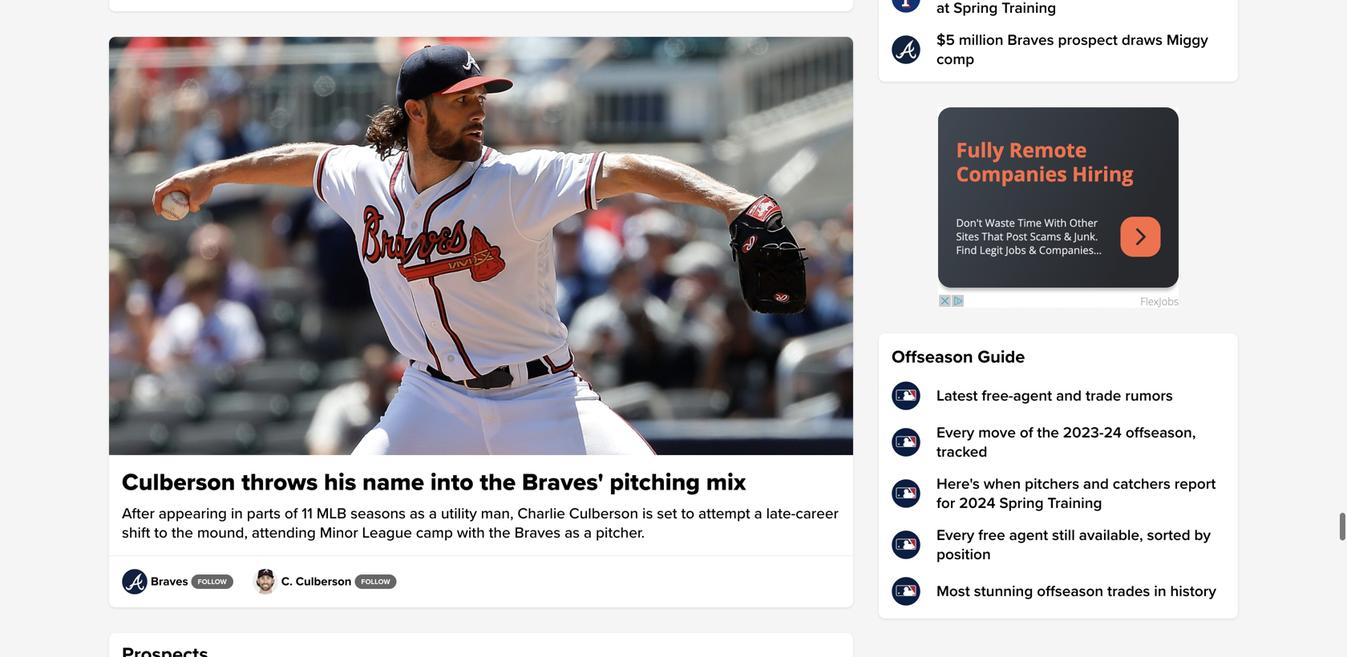 Task type: vqa. For each thing, say whether or not it's contained in the screenshot.
for
yes



Task type: locate. For each thing, give the bounding box(es) containing it.
pitcher.
[[596, 524, 645, 542]]

1 vertical spatial as
[[565, 524, 580, 542]]

follow button for c. culberson
[[355, 575, 397, 589]]

3 mlb image from the top
[[892, 531, 921, 560]]

in up "mound,"
[[231, 505, 243, 523]]

every free agent still available, sorted by position
[[937, 526, 1211, 564]]

follow for braves
[[198, 578, 227, 587]]

2 mlb image from the top
[[892, 480, 921, 508]]

offseason
[[1037, 583, 1104, 601]]

mlb image left most
[[892, 577, 921, 606]]

every
[[937, 424, 975, 442], [937, 526, 975, 545]]

1 vertical spatial in
[[1154, 583, 1167, 601]]

2 vertical spatial culberson
[[296, 575, 352, 590]]

1 vertical spatial of
[[285, 505, 298, 523]]

mlb image left for
[[892, 480, 921, 508]]

2 follow button from the left
[[355, 575, 397, 589]]

attending
[[252, 524, 316, 542]]

every free agent still available, sorted by position link
[[892, 526, 1225, 565]]

agent down guide
[[1013, 387, 1052, 405]]

0 vertical spatial to
[[681, 505, 695, 523]]

braves down charlie
[[515, 524, 561, 542]]

every up position
[[937, 526, 975, 545]]

to
[[681, 505, 695, 523], [154, 524, 168, 542]]

mlb image
[[892, 382, 921, 411], [892, 480, 921, 508], [892, 531, 921, 560], [892, 577, 921, 606]]

$5 million braves prospect draws miggy comp link
[[892, 30, 1225, 69]]

comp
[[937, 50, 975, 69]]

the left the 2023-
[[1037, 424, 1059, 442]]

culberson
[[122, 468, 235, 498], [569, 505, 638, 523], [296, 575, 352, 590]]

minor
[[320, 524, 358, 542]]

mlb image inside 'here's when pitchers and catchers report for 2024 spring training' link
[[892, 480, 921, 508]]

1 vertical spatial agent
[[1009, 526, 1048, 545]]

of
[[1020, 424, 1033, 442], [285, 505, 298, 523]]

and inside here's when pitchers and catchers report for 2024 spring training
[[1083, 475, 1109, 494]]

1 every from the top
[[937, 424, 975, 442]]

2 horizontal spatial culberson
[[569, 505, 638, 523]]

culberson throws his name into the braves' pitching mix image
[[109, 37, 853, 455]]

after
[[122, 505, 155, 523]]

1 vertical spatial to
[[154, 524, 168, 542]]

1 horizontal spatial culberson
[[296, 575, 352, 590]]

culberson inside the c. culberson link
[[296, 575, 352, 590]]

draws
[[1122, 31, 1163, 49]]

mlb image left position
[[892, 531, 921, 560]]

as up camp
[[410, 505, 425, 523]]

into
[[430, 468, 474, 498]]

braves'
[[522, 468, 604, 498]]

braves right million
[[1008, 31, 1054, 49]]

and up training
[[1083, 475, 1109, 494]]

free-
[[982, 387, 1013, 405]]

of left 11
[[285, 505, 298, 523]]

mlb image up mlb icon
[[892, 382, 921, 411]]

to right shift
[[154, 524, 168, 542]]

latest free-agent and trade rumors link
[[892, 382, 1225, 411]]

1 horizontal spatial and
[[1083, 475, 1109, 494]]

most
[[937, 583, 970, 601]]

24
[[1104, 424, 1122, 442]]

1 horizontal spatial a
[[584, 524, 592, 542]]

to right set
[[681, 505, 695, 523]]

the
[[1037, 424, 1059, 442], [480, 468, 516, 498], [171, 524, 193, 542], [489, 524, 511, 542]]

every inside every move of the 2023-24 offseason, tracked
[[937, 424, 975, 442]]

1 follow from the left
[[198, 578, 227, 587]]

the up man,
[[480, 468, 516, 498]]

here's
[[937, 475, 980, 494]]

as
[[410, 505, 425, 523], [565, 524, 580, 542]]

1 horizontal spatial braves
[[515, 524, 561, 542]]

as down charlie
[[565, 524, 580, 542]]

1 mlb image from the top
[[892, 382, 921, 411]]

0 horizontal spatial in
[[231, 505, 243, 523]]

still
[[1052, 526, 1075, 545]]

follow down league
[[361, 578, 390, 587]]

1 vertical spatial braves
[[515, 524, 561, 542]]

when
[[984, 475, 1021, 494]]

follow down "mound,"
[[198, 578, 227, 587]]

every up tracked
[[937, 424, 975, 442]]

prospect
[[1058, 31, 1118, 49]]

is
[[642, 505, 653, 523]]

0 horizontal spatial as
[[410, 505, 425, 523]]

0 horizontal spatial follow button
[[191, 575, 233, 589]]

1 horizontal spatial follow
[[361, 578, 390, 587]]

trade
[[1086, 387, 1121, 405]]

pitchers
[[1025, 475, 1079, 494]]

follow button down "mound,"
[[191, 575, 233, 589]]

follow button
[[191, 575, 233, 589], [355, 575, 397, 589]]

1 vertical spatial culberson
[[569, 505, 638, 523]]

agent down spring
[[1009, 526, 1048, 545]]

and
[[1056, 387, 1082, 405], [1083, 475, 1109, 494]]

0 vertical spatial of
[[1020, 424, 1033, 442]]

1 horizontal spatial of
[[1020, 424, 1033, 442]]

position
[[937, 546, 991, 564]]

follow
[[198, 578, 227, 587], [361, 578, 390, 587]]

offseason,
[[1126, 424, 1196, 442]]

2023-
[[1063, 424, 1104, 442]]

every inside 'every free agent still available, sorted by position'
[[937, 526, 975, 545]]

mound,
[[197, 524, 248, 542]]

by
[[1195, 526, 1211, 545]]

every for every move of the 2023-24 offseason, tracked
[[937, 424, 975, 442]]

c. culberson
[[281, 575, 352, 590]]

with
[[457, 524, 485, 542]]

1 horizontal spatial follow button
[[355, 575, 397, 589]]

0 vertical spatial every
[[937, 424, 975, 442]]

a up camp
[[429, 505, 437, 523]]

mlb image inside every free agent still available, sorted by position link
[[892, 531, 921, 560]]

mlb image for most
[[892, 577, 921, 606]]

available,
[[1079, 526, 1143, 545]]

in inside 'culberson throws his name into the braves' pitching mix after appearing in parts of 11 mlb seasons as a utility man, charlie culberson is set to attempt a late-career shift to the mound, attending minor league camp with the braves as a pitcher.'
[[231, 505, 243, 523]]

guide
[[978, 347, 1025, 368]]

0 vertical spatial braves
[[1008, 31, 1054, 49]]

most stunning offseason trades in history link
[[892, 577, 1225, 606]]

0 vertical spatial in
[[231, 505, 243, 523]]

in right the trades
[[1154, 583, 1167, 601]]

in
[[231, 505, 243, 523], [1154, 583, 1167, 601]]

2 vertical spatial braves
[[151, 575, 188, 590]]

2 horizontal spatial braves
[[1008, 31, 1054, 49]]

braves
[[1008, 31, 1054, 49], [515, 524, 561, 542], [151, 575, 188, 590]]

a left late-
[[754, 505, 762, 523]]

1 vertical spatial every
[[937, 526, 975, 545]]

agent
[[1013, 387, 1052, 405], [1009, 526, 1048, 545]]

0 horizontal spatial and
[[1056, 387, 1082, 405]]

and for catchers
[[1083, 475, 1109, 494]]

mix
[[706, 468, 746, 498]]

c. culberson image
[[252, 569, 278, 595]]

rangers image
[[892, 0, 921, 13]]

culberson right c. on the bottom left of the page
[[296, 575, 352, 590]]

0 horizontal spatial to
[[154, 524, 168, 542]]

1 horizontal spatial to
[[681, 505, 695, 523]]

4 mlb image from the top
[[892, 577, 921, 606]]

culberson up pitcher.
[[569, 505, 638, 523]]

of right "move"
[[1020, 424, 1033, 442]]

league
[[362, 524, 412, 542]]

culberson up appearing
[[122, 468, 235, 498]]

1 follow button from the left
[[191, 575, 233, 589]]

and left trade
[[1056, 387, 1082, 405]]

2 every from the top
[[937, 526, 975, 545]]

0 vertical spatial and
[[1056, 387, 1082, 405]]

0 horizontal spatial of
[[285, 505, 298, 523]]

mlb image for latest
[[892, 382, 921, 411]]

2 follow from the left
[[361, 578, 390, 587]]

a
[[429, 505, 437, 523], [754, 505, 762, 523], [584, 524, 592, 542]]

braves right braves icon
[[151, 575, 188, 590]]

mlb image for every
[[892, 531, 921, 560]]

braves inside 'culberson throws his name into the braves' pitching mix after appearing in parts of 11 mlb seasons as a utility man, charlie culberson is set to attempt a late-career shift to the mound, attending minor league camp with the braves as a pitcher.'
[[515, 524, 561, 542]]

follow for c. culberson
[[361, 578, 390, 587]]

parts
[[247, 505, 281, 523]]

follow button down league
[[355, 575, 397, 589]]

0 vertical spatial agent
[[1013, 387, 1052, 405]]

appearing
[[159, 505, 227, 523]]

utility
[[441, 505, 477, 523]]

0 horizontal spatial follow
[[198, 578, 227, 587]]

agent for free
[[1009, 526, 1048, 545]]

the down appearing
[[171, 524, 193, 542]]

rumors
[[1125, 387, 1173, 405]]

0 vertical spatial culberson
[[122, 468, 235, 498]]

0 horizontal spatial braves
[[151, 575, 188, 590]]

tracked
[[937, 443, 988, 462]]

0 vertical spatial as
[[410, 505, 425, 523]]

set
[[657, 505, 677, 523]]

a left pitcher.
[[584, 524, 592, 542]]

trades
[[1108, 583, 1150, 601]]

agent inside 'every free agent still available, sorted by position'
[[1009, 526, 1048, 545]]

offseason
[[892, 347, 973, 368]]

1 vertical spatial and
[[1083, 475, 1109, 494]]



Task type: describe. For each thing, give the bounding box(es) containing it.
the down man,
[[489, 524, 511, 542]]

c.
[[281, 575, 293, 590]]

late-
[[766, 505, 796, 523]]

c. culberson link
[[252, 569, 352, 595]]

0 horizontal spatial culberson
[[122, 468, 235, 498]]

1 horizontal spatial in
[[1154, 583, 1167, 601]]

most stunning offseason trades in history
[[937, 583, 1217, 601]]

mlb image for here's
[[892, 480, 921, 508]]

braves inside $5 million braves prospect draws miggy comp
[[1008, 31, 1054, 49]]

of inside every move of the 2023-24 offseason, tracked
[[1020, 424, 1033, 442]]

for
[[937, 494, 955, 513]]

his
[[324, 468, 356, 498]]

attempt
[[699, 505, 750, 523]]

braves link
[[122, 569, 188, 595]]

miggy
[[1167, 31, 1208, 49]]

name
[[363, 468, 424, 498]]

latest free-agent and trade rumors
[[937, 387, 1173, 405]]

11
[[302, 505, 313, 523]]

man,
[[481, 505, 514, 523]]

million
[[959, 31, 1004, 49]]

history
[[1170, 583, 1217, 601]]

free
[[978, 526, 1005, 545]]

sorted
[[1147, 526, 1191, 545]]

0 horizontal spatial a
[[429, 505, 437, 523]]

offseason guide
[[892, 347, 1025, 368]]

pitching
[[610, 468, 700, 498]]

camp
[[416, 524, 453, 542]]

agent for free-
[[1013, 387, 1052, 405]]

mlb image
[[892, 428, 921, 457]]

the inside every move of the 2023-24 offseason, tracked
[[1037, 424, 1059, 442]]

braves image
[[122, 569, 148, 595]]

catchers
[[1113, 475, 1171, 494]]

culberson throws his name into the braves' pitching mix link
[[122, 468, 840, 498]]

career
[[796, 505, 839, 523]]

move
[[978, 424, 1016, 442]]

braves image
[[892, 35, 921, 64]]

seasons
[[351, 505, 406, 523]]

shift
[[122, 524, 150, 542]]

mlb
[[317, 505, 347, 523]]

every move of the 2023-24 offseason, tracked link
[[892, 423, 1225, 462]]

every for every free agent still available, sorted by position
[[937, 526, 975, 545]]

throws
[[241, 468, 318, 498]]

$5
[[937, 31, 955, 49]]

of inside 'culberson throws his name into the braves' pitching mix after appearing in parts of 11 mlb seasons as a utility man, charlie culberson is set to attempt a late-career shift to the mound, attending minor league camp with the braves as a pitcher.'
[[285, 505, 298, 523]]

charlie
[[518, 505, 565, 523]]

here's when pitchers and catchers report for 2024 spring training
[[937, 475, 1216, 513]]

advertisement element
[[938, 107, 1179, 308]]

$5 million braves prospect draws miggy comp
[[937, 31, 1208, 69]]

stunning
[[974, 583, 1033, 601]]

2 horizontal spatial a
[[754, 505, 762, 523]]

spring
[[1000, 494, 1044, 513]]

here's when pitchers and catchers report for 2024 spring training link
[[892, 475, 1225, 513]]

follow button for braves
[[191, 575, 233, 589]]

every move of the 2023-24 offseason, tracked
[[937, 424, 1196, 462]]

1 horizontal spatial as
[[565, 524, 580, 542]]

training
[[1048, 494, 1102, 513]]

latest
[[937, 387, 978, 405]]

culberson throws his name into the braves' pitching mix after appearing in parts of 11 mlb seasons as a utility man, charlie culberson is set to attempt a late-career shift to the mound, attending minor league camp with the braves as a pitcher.
[[122, 468, 839, 542]]

and for trade
[[1056, 387, 1082, 405]]

report
[[1175, 475, 1216, 494]]

2024
[[959, 494, 996, 513]]



